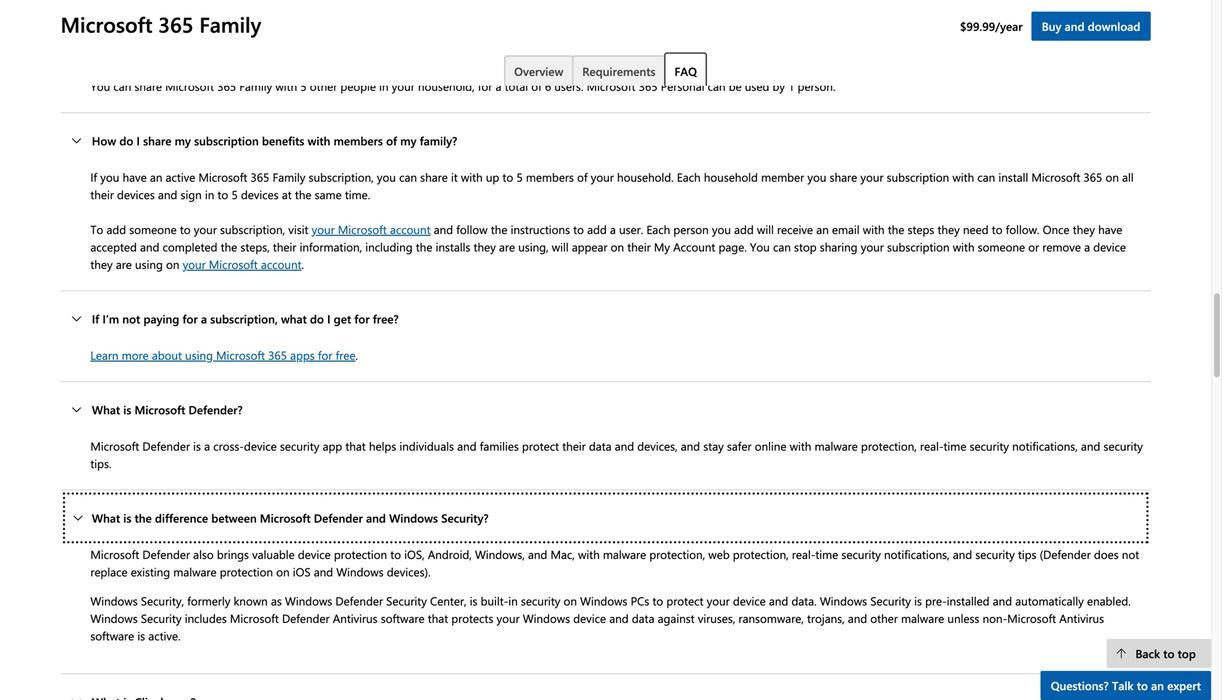 Task type: describe. For each thing, give the bounding box(es) containing it.
steps,
[[241, 239, 270, 255]]

device inside and follow the instructions to add a user. each person you add will receive an email with the steps they need to follow. once they have accepted and completed the steps, their information, including the installs they are using, will appear on their my account page. you can stop sharing your subscription with someone or remove a device they are using on
[[1094, 239, 1126, 255]]

of inside if you have an active microsoft 365 family subscription, you can share it with up to 5 members of your household. each household member you share your subscription with can install microsoft 365 on all their devices and sign in to 5 devices at the same time.
[[577, 169, 588, 185]]

you down how
[[100, 169, 119, 185]]

3 add from the left
[[734, 222, 754, 237]]

a left total
[[496, 78, 502, 94]]

share down microsoft 365 family
[[135, 78, 162, 94]]

2 devices from the left
[[241, 187, 279, 202]]

stop
[[794, 239, 817, 255]]

1 horizontal spatial will
[[757, 222, 774, 237]]

more
[[122, 347, 149, 363]]

install
[[999, 169, 1029, 185]]

1 antivirus from the left
[[333, 611, 378, 627]]

information,
[[300, 239, 362, 255]]

a inside the microsoft defender is a cross-device security app that helps individuals and families protect their data and devices, and stay safer online with malware protection, real-time security notifications, and security tips.
[[204, 438, 210, 454]]

known
[[234, 593, 268, 609]]

you inside and follow the instructions to add a user. each person you add will receive an email with the steps they need to follow. once they have accepted and completed the steps, their information, including the installs they are using, will appear on their my account page. you can stop sharing your subscription with someone or remove a device they are using on
[[750, 239, 770, 255]]

1 horizontal spatial security
[[386, 593, 427, 609]]

person
[[674, 222, 709, 237]]

0 horizontal spatial account
[[261, 256, 302, 272]]

0 horizontal spatial protection
[[220, 564, 273, 580]]

protect inside the microsoft defender is a cross-device security app that helps individuals and families protect their data and devices, and stay safer online with malware protection, real-time security notifications, and security tips.
[[522, 438, 559, 454]]

2 my from the left
[[400, 133, 417, 148]]

top
[[1178, 646, 1196, 662]]

1 vertical spatial family
[[239, 78, 272, 94]]

you left it
[[377, 169, 396, 185]]

free?
[[373, 311, 399, 327]]

0 horizontal spatial software
[[90, 628, 134, 644]]

stay
[[704, 438, 724, 454]]

members inside if you have an active microsoft 365 family subscription, you can share it with up to 5 members of your household. each household member you share your subscription with can install microsoft 365 on all their devices and sign in to 5 devices at the same time.
[[526, 169, 574, 185]]

windows security, formerly known as windows defender security center, is built-in security on windows pcs to protect your device and data. windows security is pre-installed and automatically enabled. windows security includes microsoft defender antivirus software that protects your windows device and data against viruses, ransomware, trojans, and other malware unless non-microsoft antivirus software is active.
[[90, 593, 1131, 644]]

defender inside the microsoft defender is a cross-device security app that helps individuals and families protect their data and devices, and stay safer online with malware protection, real-time security notifications, and security tips.
[[142, 438, 190, 454]]

learn more about using microsoft 365 apps for free .
[[90, 347, 358, 363]]

download
[[1088, 18, 1141, 34]]

automatically
[[1016, 593, 1084, 609]]

with right email
[[863, 222, 885, 237]]

person.
[[798, 78, 836, 94]]

brings
[[217, 547, 249, 562]]

for left free
[[318, 347, 333, 363]]

is left pre-
[[914, 593, 922, 609]]

subscription inside dropdown button
[[194, 133, 259, 148]]

1 horizontal spatial protection,
[[733, 547, 789, 562]]

on down the completed
[[166, 256, 179, 272]]

active
[[166, 169, 195, 185]]

families
[[480, 438, 519, 454]]

how
[[92, 133, 116, 148]]

a right remove
[[1085, 239, 1090, 255]]

security,
[[141, 593, 184, 609]]

safer
[[727, 438, 752, 454]]

1 add from the left
[[107, 222, 126, 237]]

in inside windows security, formerly known as windows defender security center, is built-in security on windows pcs to protect your device and data. windows security is pre-installed and automatically enabled. windows security includes microsoft defender antivirus software that protects your windows device and data against viruses, ransomware, trojans, and other malware unless non-microsoft antivirus software is active.
[[509, 593, 518, 609]]

what is microsoft defender? button
[[61, 382, 1151, 438]]

devices,
[[638, 438, 678, 454]]

page.
[[719, 239, 747, 255]]

up
[[486, 169, 499, 185]]

what
[[281, 311, 307, 327]]

formerly
[[187, 593, 230, 609]]

members inside dropdown button
[[334, 133, 383, 148]]

0 vertical spatial 5
[[300, 78, 307, 94]]

1
[[788, 78, 795, 94]]

android,
[[428, 547, 472, 562]]

enabled.
[[1087, 593, 1131, 609]]

share left it
[[420, 169, 448, 185]]

0 vertical spatial are
[[499, 239, 515, 255]]

if for if you have an active microsoft 365 family subscription, you can share it with up to 5 members of your household. each household member you share your subscription with can install microsoft 365 on all their devices and sign in to 5 devices at the same time.
[[90, 169, 97, 185]]

their inside the microsoft defender is a cross-device security app that helps individuals and families protect their data and devices, and stay safer online with malware protection, real-time security notifications, and security tips.
[[562, 438, 586, 454]]

is up protects
[[470, 593, 478, 609]]

accepted
[[90, 239, 137, 255]]

buy and download
[[1042, 18, 1141, 34]]

is inside the microsoft defender is a cross-device security app that helps individuals and families protect their data and devices, and stay safer online with malware protection, real-time security notifications, and security tips.
[[193, 438, 201, 454]]

with right it
[[461, 169, 483, 185]]

can left it
[[399, 169, 417, 185]]

0 horizontal spatial will
[[552, 239, 569, 255]]

can left be
[[708, 78, 726, 94]]

back to top
[[1136, 646, 1196, 662]]

what for what is the difference between microsoft defender and windows security?
[[92, 510, 120, 526]]

1 devices from the left
[[117, 187, 155, 202]]

back
[[1136, 646, 1161, 662]]

also
[[193, 547, 214, 562]]

used
[[745, 78, 770, 94]]

pcs
[[631, 593, 649, 609]]

how do i share my subscription benefits with members of my family? button
[[61, 113, 1151, 168]]

if i'm not paying for a subscription, what do i get for free? button
[[61, 291, 1151, 347]]

they down accepted
[[90, 256, 113, 272]]

member
[[761, 169, 804, 185]]

household.
[[617, 169, 674, 185]]

online
[[755, 438, 787, 454]]

to up appear at the left
[[573, 222, 584, 237]]

you right 'member'
[[808, 169, 827, 185]]

paying
[[144, 311, 179, 327]]

buy and download button
[[1032, 12, 1151, 41]]

free
[[336, 347, 356, 363]]

0 horizontal spatial protection,
[[650, 547, 705, 562]]

someone inside and follow the instructions to add a user. each person you add will receive an email with the steps they need to follow. once they have accepted and completed the steps, their information, including the installs they are using, will appear on their my account page. you can stop sharing your subscription with someone or remove a device they are using on
[[978, 239, 1025, 255]]

1 horizontal spatial using
[[185, 347, 213, 363]]

the inside if you have an active microsoft 365 family subscription, you can share it with up to 5 members of your household. each household member you share your subscription with can install microsoft 365 on all their devices and sign in to 5 devices at the same time.
[[295, 187, 312, 202]]

you inside and follow the instructions to add a user. each person you add will receive an email with the steps they need to follow. once they have accepted and completed the steps, their information, including the installs they are using, will appear on their my account page. you can stop sharing your subscription with someone or remove a device they are using on
[[712, 222, 731, 237]]

2 add from the left
[[587, 222, 607, 237]]

all
[[1122, 169, 1134, 185]]

an for questions?
[[1152, 678, 1164, 694]]

if for if i'm not paying for a subscription, what do i get for free?
[[92, 311, 99, 327]]

with left install
[[953, 169, 974, 185]]

installed
[[947, 593, 990, 609]]

for left total
[[478, 78, 492, 94]]

subscription inside if you have an active microsoft 365 family subscription, you can share it with up to 5 members of your household. each household member you share your subscription with can install microsoft 365 on all their devices and sign in to 5 devices at the same time.
[[887, 169, 950, 185]]

their down the user. at the top right
[[627, 239, 651, 255]]

have inside if you have an active microsoft 365 family subscription, you can share it with up to 5 members of your household. each household member you share your subscription with can install microsoft 365 on all their devices and sign in to 5 devices at the same time.
[[123, 169, 147, 185]]

against
[[658, 611, 695, 627]]

what is the difference between microsoft defender and windows security?
[[92, 510, 489, 526]]

malware inside windows security, formerly known as windows defender security center, is built-in security on windows pcs to protect your device and data. windows security is pre-installed and automatically enabled. windows security includes microsoft defender antivirus software that protects your windows device and data against viruses, ransomware, trojans, and other malware unless non-microsoft antivirus software is active.
[[901, 611, 945, 627]]

0 horizontal spatial someone
[[129, 222, 177, 237]]

existing
[[131, 564, 170, 580]]

data inside the microsoft defender is a cross-device security app that helps individuals and families protect their data and devices, and stay safer online with malware protection, real-time security notifications, and security tips.
[[589, 438, 612, 454]]

0 horizontal spatial are
[[116, 256, 132, 272]]

subscription inside and follow the instructions to add a user. each person you add will receive an email with the steps they need to follow. once they have accepted and completed the steps, their information, including the installs they are using, will appear on their my account page. you can stop sharing your subscription with someone or remove a device they are using on
[[887, 239, 950, 255]]

a left the user. at the top right
[[610, 222, 616, 237]]

with up benefits
[[275, 78, 297, 94]]

share up email
[[830, 169, 857, 185]]

they down follow
[[474, 239, 496, 255]]

be
[[729, 78, 742, 94]]

unless
[[948, 611, 980, 627]]

with inside the microsoft defender also brings valuable device protection to ios, android, windows, and mac, with malware protection, web protection, real-time security notifications, and security tips (defender does not replace existing malware protection on ios and windows devices).
[[578, 547, 600, 562]]

each inside if you have an active microsoft 365 family subscription, you can share it with up to 5 members of your household. each household member you share your subscription with can install microsoft 365 on all their devices and sign in to 5 devices at the same time.
[[677, 169, 701, 185]]

a inside 'dropdown button'
[[201, 311, 207, 327]]

for right "get"
[[354, 311, 370, 327]]

cross-
[[213, 438, 244, 454]]

microsoft inside the microsoft defender also brings valuable device protection to ios, android, windows, and mac, with malware protection, web protection, real-time security notifications, and security tips (defender does not replace existing malware protection on ios and windows devices).
[[90, 547, 139, 562]]

if i'm not paying for a subscription, what do i get for free?
[[92, 311, 399, 327]]

1 vertical spatial .
[[356, 347, 358, 363]]

to up the completed
[[180, 222, 191, 237]]

0 horizontal spatial 5
[[232, 187, 238, 202]]

about
[[152, 347, 182, 363]]

defender inside dropdown button
[[314, 510, 363, 526]]

6
[[545, 78, 551, 94]]

with inside the microsoft defender is a cross-device security app that helps individuals and families protect their data and devices, and stay safer online with malware protection, real-time security notifications, and security tips.
[[790, 438, 812, 454]]

sharing
[[820, 239, 858, 255]]

to inside windows security, formerly known as windows defender security center, is built-in security on windows pcs to protect your device and data. windows security is pre-installed and automatically enabled. windows security includes microsoft defender antivirus software that protects your windows device and data against viruses, ransomware, trojans, and other malware unless non-microsoft antivirus software is active.
[[653, 593, 663, 609]]

can up how
[[113, 78, 131, 94]]

defender inside the microsoft defender also brings valuable device protection to ios, android, windows, and mac, with malware protection, web protection, real-time security notifications, and security tips (defender does not replace existing malware protection on ios and windows devices).
[[142, 547, 190, 562]]

microsoft inside the microsoft defender is a cross-device security app that helps individuals and families protect their data and devices, and stay safer online with malware protection, real-time security notifications, and security tips.
[[90, 438, 139, 454]]

to right sign
[[218, 187, 228, 202]]

does
[[1094, 547, 1119, 562]]

active.
[[148, 628, 181, 644]]

is left difference
[[123, 510, 131, 526]]

1 vertical spatial subscription,
[[220, 222, 285, 237]]

i inside how do i share my subscription benefits with members of my family? dropdown button
[[137, 133, 140, 148]]

they left need
[[938, 222, 960, 237]]

between
[[211, 510, 257, 526]]

to left top
[[1164, 646, 1175, 662]]

do inside 'dropdown button'
[[310, 311, 324, 327]]

data inside windows security, formerly known as windows defender security center, is built-in security on windows pcs to protect your device and data. windows security is pre-installed and automatically enabled. windows security includes microsoft defender antivirus software that protects your windows device and data against viruses, ransomware, trojans, and other malware unless non-microsoft antivirus software is active.
[[632, 611, 655, 627]]

family?
[[420, 133, 457, 148]]

benefits
[[262, 133, 304, 148]]

by
[[773, 78, 785, 94]]

0 horizontal spatial security
[[141, 611, 182, 627]]

to add someone to your subscription, visit your microsoft account
[[90, 222, 431, 237]]

to right up
[[503, 169, 513, 185]]

with down need
[[953, 239, 975, 255]]

$99.99/year
[[960, 18, 1023, 34]]

buy
[[1042, 18, 1062, 34]]

to inside dropdown button
[[1137, 678, 1148, 694]]

built-
[[481, 593, 509, 609]]

what is microsoft defender?
[[92, 402, 243, 418]]

2 antivirus from the left
[[1060, 611, 1104, 627]]

the right follow
[[491, 222, 508, 237]]

individuals
[[400, 438, 454, 454]]

what is the difference between microsoft defender and windows security? button
[[61, 491, 1151, 546]]

time inside the microsoft defender is a cross-device security app that helps individuals and families protect their data and devices, and stay safer online with malware protection, real-time security notifications, and security tips.
[[944, 438, 967, 454]]

replace
[[90, 564, 128, 580]]

1 horizontal spatial software
[[381, 611, 425, 627]]

malware down also
[[173, 564, 217, 580]]

difference
[[155, 510, 208, 526]]

windows,
[[475, 547, 525, 562]]

receive
[[777, 222, 813, 237]]

on down the user. at the top right
[[611, 239, 624, 255]]

learn more about microsoft 365 family. tab list
[[61, 52, 1151, 87]]

on inside if you have an active microsoft 365 family subscription, you can share it with up to 5 members of your household. each household member you share your subscription with can install microsoft 365 on all their devices and sign in to 5 devices at the same time.
[[1106, 169, 1119, 185]]

0 horizontal spatial .
[[302, 256, 304, 272]]

center,
[[430, 593, 467, 609]]

that inside the microsoft defender is a cross-device security app that helps individuals and families protect their data and devices, and stay safer online with malware protection, real-time security notifications, and security tips.
[[345, 438, 366, 454]]



Task type: locate. For each thing, give the bounding box(es) containing it.
for
[[478, 78, 492, 94], [183, 311, 198, 327], [354, 311, 370, 327], [318, 347, 333, 363]]

their down visit
[[273, 239, 296, 255]]

windows inside the microsoft defender also brings valuable device protection to ios, android, windows, and mac, with malware protection, web protection, real-time security notifications, and security tips (defender does not replace existing malware protection on ios and windows devices).
[[336, 564, 384, 580]]

if inside 'dropdown button'
[[92, 311, 99, 327]]

ios,
[[404, 547, 425, 562]]

1 vertical spatial time
[[816, 547, 839, 562]]

a
[[496, 78, 502, 94], [610, 222, 616, 237], [1085, 239, 1090, 255], [201, 311, 207, 327], [204, 438, 210, 454]]

0 horizontal spatial of
[[386, 133, 397, 148]]

0 horizontal spatial using
[[135, 256, 163, 272]]

0 vertical spatial members
[[334, 133, 383, 148]]

and
[[1065, 18, 1085, 34], [158, 187, 177, 202], [434, 222, 453, 237], [140, 239, 159, 255], [457, 438, 477, 454], [615, 438, 634, 454], [681, 438, 700, 454], [1081, 438, 1101, 454], [366, 510, 386, 526], [528, 547, 548, 562], [953, 547, 972, 562], [314, 564, 333, 580], [769, 593, 789, 609], [993, 593, 1012, 609], [609, 611, 629, 627], [848, 611, 867, 627]]

1 horizontal spatial that
[[428, 611, 448, 627]]

0 vertical spatial that
[[345, 438, 366, 454]]

account down steps,
[[261, 256, 302, 272]]

device up ransomware,
[[733, 593, 766, 609]]

once
[[1043, 222, 1070, 237]]

0 vertical spatial will
[[757, 222, 774, 237]]

protection,
[[861, 438, 917, 454], [650, 547, 705, 562], [733, 547, 789, 562]]

0 vertical spatial notifications,
[[1013, 438, 1078, 454]]

can left install
[[978, 169, 996, 185]]

1 vertical spatial i
[[327, 311, 331, 327]]

account up including
[[390, 222, 431, 237]]

0 vertical spatial using
[[135, 256, 163, 272]]

someone up the completed
[[129, 222, 177, 237]]

total
[[505, 78, 528, 94]]

0 horizontal spatial other
[[310, 78, 337, 94]]

can down receive on the top right
[[773, 239, 791, 255]]

1 horizontal spatial notifications,
[[1013, 438, 1078, 454]]

0 vertical spatial in
[[379, 78, 389, 94]]

1 vertical spatial account
[[261, 256, 302, 272]]

i'm
[[102, 311, 119, 327]]

an left active
[[150, 169, 162, 185]]

real-
[[920, 438, 944, 454], [792, 547, 816, 562]]

users.
[[555, 78, 584, 94]]

1 vertical spatial do
[[310, 311, 324, 327]]

to right "talk"
[[1137, 678, 1148, 694]]

is left cross-
[[193, 438, 201, 454]]

device up ios
[[298, 547, 331, 562]]

they right once
[[1073, 222, 1095, 237]]

if left i'm at the top
[[92, 311, 99, 327]]

that down 'center,'
[[428, 611, 448, 627]]

need
[[963, 222, 989, 237]]

mac,
[[551, 547, 575, 562]]

and inside if you have an active microsoft 365 family subscription, you can share it with up to 5 members of your household. each household member you share your subscription with can install microsoft 365 on all their devices and sign in to 5 devices at the same time.
[[158, 187, 177, 202]]

on inside the microsoft defender also brings valuable device protection to ios, android, windows, and mac, with malware protection, web protection, real-time security notifications, and security tips (defender does not replace existing malware protection on ios and windows devices).
[[276, 564, 290, 580]]

5 left people
[[300, 78, 307, 94]]

security
[[280, 438, 320, 454], [970, 438, 1009, 454], [1104, 438, 1143, 454], [842, 547, 881, 562], [976, 547, 1015, 562], [521, 593, 561, 609]]

software left active.
[[90, 628, 134, 644]]

1 vertical spatial notifications,
[[884, 547, 950, 562]]

includes
[[185, 611, 227, 627]]

1 horizontal spatial each
[[677, 169, 701, 185]]

that inside windows security, formerly known as windows defender security center, is built-in security on windows pcs to protect your device and data. windows security is pre-installed and automatically enabled. windows security includes microsoft defender antivirus software that protects your windows device and data against viruses, ransomware, trojans, and other malware unless non-microsoft antivirus software is active.
[[428, 611, 448, 627]]

0 horizontal spatial i
[[137, 133, 140, 148]]

2 vertical spatial of
[[577, 169, 588, 185]]

in inside if you have an active microsoft 365 family subscription, you can share it with up to 5 members of your household. each household member you share your subscription with can install microsoft 365 on all their devices and sign in to 5 devices at the same time.
[[205, 187, 214, 202]]

windows
[[389, 510, 438, 526], [336, 564, 384, 580], [90, 593, 138, 609], [285, 593, 332, 609], [580, 593, 628, 609], [820, 593, 867, 609], [90, 611, 138, 627], [523, 611, 570, 627]]

not right i'm at the top
[[122, 311, 140, 327]]

share up active
[[143, 133, 172, 148]]

can inside and follow the instructions to add a user. each person you add will receive an email with the steps they need to follow. once they have accepted and completed the steps, their information, including the installs they are using, will appear on their my account page. you can stop sharing your subscription with someone or remove a device they are using on
[[773, 239, 791, 255]]

1 vertical spatial real-
[[792, 547, 816, 562]]

a up learn more about using microsoft 365 apps for free link
[[201, 311, 207, 327]]

time inside the microsoft defender also brings valuable device protection to ios, android, windows, and mac, with malware protection, web protection, real-time security notifications, and security tips (defender does not replace existing malware protection on ios and windows devices).
[[816, 547, 839, 562]]

if
[[90, 169, 97, 185], [92, 311, 99, 327]]

protection
[[334, 547, 387, 562], [220, 564, 273, 580]]

not
[[122, 311, 140, 327], [1122, 547, 1140, 562]]

will left receive on the top right
[[757, 222, 774, 237]]

0 vertical spatial what
[[92, 402, 120, 418]]

each inside and follow the instructions to add a user. each person you add will receive an email with the steps they need to follow. once they have accepted and completed the steps, their information, including the installs they are using, will appear on their my account page. you can stop sharing your subscription with someone or remove a device they are using on
[[647, 222, 670, 237]]

on inside windows security, formerly known as windows defender security center, is built-in security on windows pcs to protect your device and data. windows security is pre-installed and automatically enabled. windows security includes microsoft defender antivirus software that protects your windows device and data against viruses, ransomware, trojans, and other malware unless non-microsoft antivirus software is active.
[[564, 593, 577, 609]]

0 horizontal spatial each
[[647, 222, 670, 237]]

web
[[709, 547, 730, 562]]

to right need
[[992, 222, 1003, 237]]

and inside button
[[1065, 18, 1085, 34]]

to inside the microsoft defender also brings valuable device protection to ios, android, windows, and mac, with malware protection, web protection, real-time security notifications, and security tips (defender does not replace existing malware protection on ios and windows devices).
[[390, 547, 401, 562]]

software down devices).
[[381, 611, 425, 627]]

tips
[[1018, 547, 1037, 562]]

someone
[[129, 222, 177, 237], [978, 239, 1025, 255]]

their
[[90, 187, 114, 202], [273, 239, 296, 255], [627, 239, 651, 255], [562, 438, 586, 454]]

a left cross-
[[204, 438, 210, 454]]

2 horizontal spatial an
[[1152, 678, 1164, 694]]

your microsoft account link down steps,
[[183, 256, 302, 272]]

0 vertical spatial i
[[137, 133, 140, 148]]

0 vertical spatial software
[[381, 611, 425, 627]]

malware down pre-
[[901, 611, 945, 627]]

microsoft defender also brings valuable device protection to ios, android, windows, and mac, with malware protection, web protection, real-time security notifications, and security tips (defender does not replace existing malware protection on ios and windows devices).
[[90, 547, 1140, 580]]

visit
[[288, 222, 309, 237]]

0 horizontal spatial do
[[119, 133, 133, 148]]

protect inside windows security, formerly known as windows defender security center, is built-in security on windows pcs to protect your device and data. windows security is pre-installed and automatically enabled. windows security includes microsoft defender antivirus software that protects your windows device and data against viruses, ransomware, trojans, and other malware unless non-microsoft antivirus software is active.
[[667, 593, 704, 609]]

your microsoft account link up including
[[312, 222, 431, 237]]

1 horizontal spatial someone
[[978, 239, 1025, 255]]

with inside dropdown button
[[308, 133, 331, 148]]

2 vertical spatial subscription
[[887, 239, 950, 255]]

add up appear at the left
[[587, 222, 607, 237]]

add up the page.
[[734, 222, 754, 237]]

0 horizontal spatial your microsoft account link
[[183, 256, 302, 272]]

1 vertical spatial data
[[632, 611, 655, 627]]

1 vertical spatial what
[[92, 510, 120, 526]]

0 vertical spatial not
[[122, 311, 140, 327]]

are left using,
[[499, 239, 515, 255]]

subscription, up steps,
[[220, 222, 285, 237]]

on down mac,
[[564, 593, 577, 609]]

ransomware,
[[739, 611, 804, 627]]

2 vertical spatial family
[[273, 169, 306, 185]]

will down instructions
[[552, 239, 569, 255]]

the inside dropdown button
[[135, 510, 152, 526]]

time.
[[345, 187, 370, 202]]

i right how
[[137, 133, 140, 148]]

apps
[[290, 347, 315, 363]]

0 horizontal spatial not
[[122, 311, 140, 327]]

2 horizontal spatial 5
[[517, 169, 523, 185]]

2 horizontal spatial of
[[577, 169, 588, 185]]

windows inside dropdown button
[[389, 510, 438, 526]]

1 horizontal spatial time
[[944, 438, 967, 454]]

1 horizontal spatial devices
[[241, 187, 279, 202]]

do
[[119, 133, 133, 148], [310, 311, 324, 327]]

0 vertical spatial you
[[90, 78, 110, 94]]

subscription, up same
[[309, 169, 374, 185]]

0 horizontal spatial antivirus
[[333, 611, 378, 627]]

on left all at the right of the page
[[1106, 169, 1119, 185]]

security left pre-
[[871, 593, 911, 609]]

security inside windows security, formerly known as windows defender security center, is built-in security on windows pcs to protect your device and data. windows security is pre-installed and automatically enabled. windows security includes microsoft defender antivirus software that protects your windows device and data against viruses, ransomware, trojans, and other malware unless non-microsoft antivirus software is active.
[[521, 593, 561, 609]]

0 horizontal spatial you
[[90, 78, 110, 94]]

people
[[341, 78, 376, 94]]

family inside if you have an active microsoft 365 family subscription, you can share it with up to 5 members of your household. each household member you share your subscription with can install microsoft 365 on all their devices and sign in to 5 devices at the same time.
[[273, 169, 306, 185]]

do inside dropdown button
[[119, 133, 133, 148]]

1 vertical spatial an
[[817, 222, 829, 237]]

2 horizontal spatial security
[[871, 593, 911, 609]]

1 what from the top
[[92, 402, 120, 418]]

will
[[757, 222, 774, 237], [552, 239, 569, 255]]

0 vertical spatial protection
[[334, 547, 387, 562]]

0 vertical spatial your microsoft account link
[[312, 222, 431, 237]]

0 vertical spatial account
[[390, 222, 431, 237]]

0 horizontal spatial add
[[107, 222, 126, 237]]

tips.
[[90, 456, 111, 472]]

user.
[[619, 222, 643, 237]]

1 vertical spatial someone
[[978, 239, 1025, 255]]

2 vertical spatial an
[[1152, 678, 1164, 694]]

of inside dropdown button
[[386, 133, 397, 148]]

1 vertical spatial not
[[1122, 547, 1140, 562]]

the left the 'steps'
[[888, 222, 905, 237]]

overview link
[[504, 55, 574, 86]]

data
[[589, 438, 612, 454], [632, 611, 655, 627]]

you up the page.
[[712, 222, 731, 237]]

1 horizontal spatial account
[[390, 222, 431, 237]]

household,
[[418, 78, 475, 94]]

members
[[334, 133, 383, 148], [526, 169, 574, 185]]

that right the app
[[345, 438, 366, 454]]

microsoft
[[61, 10, 153, 38], [165, 78, 214, 94], [587, 78, 636, 94], [199, 169, 247, 185], [1032, 169, 1081, 185], [338, 222, 387, 237], [209, 256, 258, 272], [216, 347, 265, 363], [135, 402, 185, 418], [90, 438, 139, 454], [260, 510, 311, 526], [90, 547, 139, 562], [230, 611, 279, 627], [1008, 611, 1056, 627]]

including
[[365, 239, 413, 255]]

malware down what is the difference between microsoft defender and windows security? dropdown button
[[603, 547, 646, 562]]

1 horizontal spatial have
[[1099, 222, 1123, 237]]

security?
[[441, 510, 489, 526]]

antivirus
[[333, 611, 378, 627], [1060, 611, 1104, 627]]

valuable
[[252, 547, 295, 562]]

. down information,
[[302, 256, 304, 272]]

share inside dropdown button
[[143, 133, 172, 148]]

data down "pcs"
[[632, 611, 655, 627]]

devices
[[117, 187, 155, 202], [241, 187, 279, 202]]

malware right "online"
[[815, 438, 858, 454]]

5 right up
[[517, 169, 523, 185]]

not inside the microsoft defender also brings valuable device protection to ios, android, windows, and mac, with malware protection, web protection, real-time security notifications, and security tips (defender does not replace existing malware protection on ios and windows devices).
[[1122, 547, 1140, 562]]

my up active
[[175, 133, 191, 148]]

the right at
[[295, 187, 312, 202]]

the left the installs
[[416, 239, 433, 255]]

1 vertical spatial protection
[[220, 564, 273, 580]]

1 my from the left
[[175, 133, 191, 148]]

sign
[[181, 187, 202, 202]]

protect right families
[[522, 438, 559, 454]]

to
[[503, 169, 513, 185], [218, 187, 228, 202], [180, 222, 191, 237], [573, 222, 584, 237], [992, 222, 1003, 237], [390, 547, 401, 562], [653, 593, 663, 609], [1164, 646, 1175, 662], [1137, 678, 1148, 694]]

1 horizontal spatial are
[[499, 239, 515, 255]]

appear
[[572, 239, 608, 255]]

of left family?
[[386, 133, 397, 148]]

1 horizontal spatial data
[[632, 611, 655, 627]]

other right trojans,
[[871, 611, 898, 627]]

1 horizontal spatial of
[[531, 78, 542, 94]]

and inside dropdown button
[[366, 510, 386, 526]]

2 vertical spatial in
[[509, 593, 518, 609]]

1 vertical spatial subscription
[[887, 169, 950, 185]]

using right about
[[185, 347, 213, 363]]

what for what is microsoft defender?
[[92, 402, 120, 418]]

1 vertical spatial your microsoft account link
[[183, 256, 302, 272]]

is down more at left
[[123, 402, 131, 418]]

software
[[381, 611, 425, 627], [90, 628, 134, 644]]

2 horizontal spatial add
[[734, 222, 754, 237]]

1 vertical spatial that
[[428, 611, 448, 627]]

in down the windows,
[[509, 593, 518, 609]]

1 vertical spatial protect
[[667, 593, 704, 609]]

protect up the against
[[667, 593, 704, 609]]

each up my
[[647, 222, 670, 237]]

0 vertical spatial each
[[677, 169, 701, 185]]

device inside the microsoft defender is a cross-device security app that helps individuals and families protect their data and devices, and stay safer online with malware protection, real-time security notifications, and security tips.
[[244, 438, 277, 454]]

other left people
[[310, 78, 337, 94]]

with right benefits
[[308, 133, 331, 148]]

add up accepted
[[107, 222, 126, 237]]

2 horizontal spatial protection,
[[861, 438, 917, 454]]

1 horizontal spatial .
[[356, 347, 358, 363]]

malware inside the microsoft defender is a cross-device security app that helps individuals and families protect their data and devices, and stay safer online with malware protection, real-time security notifications, and security tips.
[[815, 438, 858, 454]]

faq
[[675, 63, 697, 79]]

household
[[704, 169, 758, 185]]

0 horizontal spatial devices
[[117, 187, 155, 202]]

1 horizontal spatial your microsoft account link
[[312, 222, 431, 237]]

0 vertical spatial other
[[310, 78, 337, 94]]

1 vertical spatial 5
[[517, 169, 523, 185]]

an inside dropdown button
[[1152, 678, 1164, 694]]

1 horizontal spatial in
[[379, 78, 389, 94]]

how do i share my subscription benefits with members of my family?
[[92, 133, 457, 148]]

other inside windows security, formerly known as windows defender security center, is built-in security on windows pcs to protect your device and data. windows security is pre-installed and automatically enabled. windows security includes microsoft defender antivirus software that protects your windows device and data against viruses, ransomware, trojans, and other malware unless non-microsoft antivirus software is active.
[[871, 611, 898, 627]]

0 vertical spatial an
[[150, 169, 162, 185]]

defender
[[142, 438, 190, 454], [314, 510, 363, 526], [142, 547, 190, 562], [336, 593, 383, 609], [282, 611, 330, 627]]

in right sign
[[205, 187, 214, 202]]

0 vertical spatial someone
[[129, 222, 177, 237]]

your inside and follow the instructions to add a user. each person you add will receive an email with the steps they need to follow. once they have accepted and completed the steps, their information, including the installs they are using, will appear on their my account page. you can stop sharing your subscription with someone or remove a device they are using on
[[861, 239, 884, 255]]

0 vertical spatial family
[[199, 10, 261, 38]]

if you have an active microsoft 365 family subscription, you can share it with up to 5 members of your household. each household member you share your subscription with can install microsoft 365 on all their devices and sign in to 5 devices at the same time.
[[90, 169, 1134, 202]]

if down how
[[90, 169, 97, 185]]

follow.
[[1006, 222, 1040, 237]]

using,
[[518, 239, 549, 255]]

devices).
[[387, 564, 431, 580]]

protection, inside the microsoft defender is a cross-device security app that helps individuals and families protect their data and devices, and stay safer online with malware protection, real-time security notifications, and security tips.
[[861, 438, 917, 454]]

and follow the instructions to add a user. each person you add will receive an email with the steps they need to follow. once they have accepted and completed the steps, their information, including the installs they are using, will appear on their my account page. you can stop sharing your subscription with someone or remove a device they are using on
[[90, 222, 1126, 272]]

an left the expert
[[1152, 678, 1164, 694]]

protection up devices).
[[334, 547, 387, 562]]

to right "pcs"
[[653, 593, 663, 609]]

microsoft 365 family
[[61, 10, 261, 38]]

0 vertical spatial do
[[119, 133, 133, 148]]

2 what from the top
[[92, 510, 120, 526]]

with right "online"
[[790, 438, 812, 454]]

their inside if you have an active microsoft 365 family subscription, you can share it with up to 5 members of your household. each household member you share your subscription with can install microsoft 365 on all their devices and sign in to 5 devices at the same time.
[[90, 187, 114, 202]]

0 vertical spatial .
[[302, 256, 304, 272]]

instructions
[[511, 222, 570, 237]]

0 horizontal spatial an
[[150, 169, 162, 185]]

using inside and follow the instructions to add a user. each person you add will receive an email with the steps they need to follow. once they have accepted and completed the steps, their information, including the installs they are using, will appear on their my account page. you can stop sharing your subscription with someone or remove a device they are using on
[[135, 256, 163, 272]]

notifications, inside the microsoft defender also brings valuable device protection to ios, android, windows, and mac, with malware protection, web protection, real-time security notifications, and security tips (defender does not replace existing malware protection on ios and windows devices).
[[884, 547, 950, 562]]

on left ios
[[276, 564, 290, 580]]

an inside if you have an active microsoft 365 family subscription, you can share it with up to 5 members of your household. each household member you share your subscription with can install microsoft 365 on all their devices and sign in to 5 devices at the same time.
[[150, 169, 162, 185]]

with
[[275, 78, 297, 94], [308, 133, 331, 148], [461, 169, 483, 185], [953, 169, 974, 185], [863, 222, 885, 237], [953, 239, 975, 255], [790, 438, 812, 454], [578, 547, 600, 562]]

not inside "if i'm not paying for a subscription, what do i get for free?" 'dropdown button'
[[122, 311, 140, 327]]

account
[[673, 239, 716, 255]]

have inside and follow the instructions to add a user. each person you add will receive an email with the steps they need to follow. once they have accepted and completed the steps, their information, including the installs they are using, will appear on their my account page. you can stop sharing your subscription with someone or remove a device they are using on
[[1099, 222, 1123, 237]]

defender?
[[189, 402, 243, 418]]

0 vertical spatial data
[[589, 438, 612, 454]]

real- inside the microsoft defender also brings valuable device protection to ios, android, windows, and mac, with malware protection, web protection, real-time security notifications, and security tips (defender does not replace existing malware protection on ios and windows devices).
[[792, 547, 816, 562]]

have right once
[[1099, 222, 1123, 237]]

steps
[[908, 222, 935, 237]]

notifications, inside the microsoft defender is a cross-device security app that helps individuals and families protect their data and devices, and stay safer online with malware protection, real-time security notifications, and security tips.
[[1013, 438, 1078, 454]]

device down the microsoft defender also brings valuable device protection to ios, android, windows, and mac, with malware protection, web protection, real-time security notifications, and security tips (defender does not replace existing malware protection on ios and windows devices).
[[573, 611, 606, 627]]

follow
[[456, 222, 488, 237]]

security down devices).
[[386, 593, 427, 609]]

1 vertical spatial in
[[205, 187, 214, 202]]

that
[[345, 438, 366, 454], [428, 611, 448, 627]]

learn more about using microsoft 365 apps for free link
[[90, 347, 356, 363]]

0 vertical spatial subscription
[[194, 133, 259, 148]]

security down security,
[[141, 611, 182, 627]]

or
[[1029, 239, 1039, 255]]

an for if
[[150, 169, 162, 185]]

using down accepted
[[135, 256, 163, 272]]

what up replace
[[92, 510, 120, 526]]

in
[[379, 78, 389, 94], [205, 187, 214, 202], [509, 593, 518, 609]]

an inside and follow the instructions to add a user. each person you add will receive an email with the steps they need to follow. once they have accepted and completed the steps, their information, including the installs they are using, will appear on their my account page. you can stop sharing your subscription with someone or remove a device they are using on
[[817, 222, 829, 237]]

their down what is microsoft defender? dropdown button
[[562, 438, 586, 454]]

as
[[271, 593, 282, 609]]

your microsoft account link
[[312, 222, 431, 237], [183, 256, 302, 272]]

365
[[158, 10, 194, 38], [217, 78, 236, 94], [639, 78, 658, 94], [251, 169, 269, 185], [1084, 169, 1103, 185], [268, 347, 287, 363]]

2 horizontal spatial in
[[509, 593, 518, 609]]

are down accepted
[[116, 256, 132, 272]]

subscription,
[[309, 169, 374, 185], [220, 222, 285, 237], [210, 311, 278, 327]]

i left "get"
[[327, 311, 331, 327]]

1 vertical spatial if
[[92, 311, 99, 327]]

subscription, inside 'dropdown button'
[[210, 311, 278, 327]]

0 horizontal spatial data
[[589, 438, 612, 454]]

do right what
[[310, 311, 324, 327]]

is left active.
[[137, 628, 145, 644]]

5
[[300, 78, 307, 94], [517, 169, 523, 185], [232, 187, 238, 202]]

1 horizontal spatial do
[[310, 311, 324, 327]]

is
[[123, 402, 131, 418], [193, 438, 201, 454], [123, 510, 131, 526], [470, 593, 478, 609], [914, 593, 922, 609], [137, 628, 145, 644]]

have left active
[[123, 169, 147, 185]]

i inside "if i'm not paying for a subscription, what do i get for free?" 'dropdown button'
[[327, 311, 331, 327]]

if inside if you have an active microsoft 365 family subscription, you can share it with up to 5 members of your household. each household member you share your subscription with can install microsoft 365 on all their devices and sign in to 5 devices at the same time.
[[90, 169, 97, 185]]

faq link
[[664, 52, 707, 87]]

my left family?
[[400, 133, 417, 148]]

pre-
[[925, 593, 947, 609]]

1 vertical spatial software
[[90, 628, 134, 644]]

with right mac,
[[578, 547, 600, 562]]

1 vertical spatial each
[[647, 222, 670, 237]]

installs
[[436, 239, 471, 255]]

members up instructions
[[526, 169, 574, 185]]

real- inside the microsoft defender is a cross-device security app that helps individuals and families protect their data and devices, and stay safer online with malware protection, real-time security notifications, and security tips.
[[920, 438, 944, 454]]

1 horizontal spatial an
[[817, 222, 829, 237]]

1 horizontal spatial protection
[[334, 547, 387, 562]]

device inside the microsoft defender also brings valuable device protection to ios, android, windows, and mac, with malware protection, web protection, real-time security notifications, and security tips (defender does not replace existing malware protection on ios and windows devices).
[[298, 547, 331, 562]]

subscription, inside if you have an active microsoft 365 family subscription, you can share it with up to 5 members of your household. each household member you share your subscription with can install microsoft 365 on all their devices and sign in to 5 devices at the same time.
[[309, 169, 374, 185]]

helps
[[369, 438, 396, 454]]

an
[[150, 169, 162, 185], [817, 222, 829, 237], [1152, 678, 1164, 694]]

for right paying
[[183, 311, 198, 327]]

subscription down the 'steps'
[[887, 239, 950, 255]]

1 vertical spatial of
[[386, 133, 397, 148]]

0 vertical spatial of
[[531, 78, 542, 94]]

1 horizontal spatial other
[[871, 611, 898, 627]]

the up your microsoft account .
[[221, 239, 237, 255]]

are
[[499, 239, 515, 255], [116, 256, 132, 272]]

questions? talk to an expert button
[[1041, 672, 1212, 701]]

you can share microsoft 365 family with 5 other people in your household, for a total of 6 users. microsoft 365 personal can be used by 1 person.
[[90, 78, 836, 94]]



Task type: vqa. For each thing, say whether or not it's contained in the screenshot.
Expand
no



